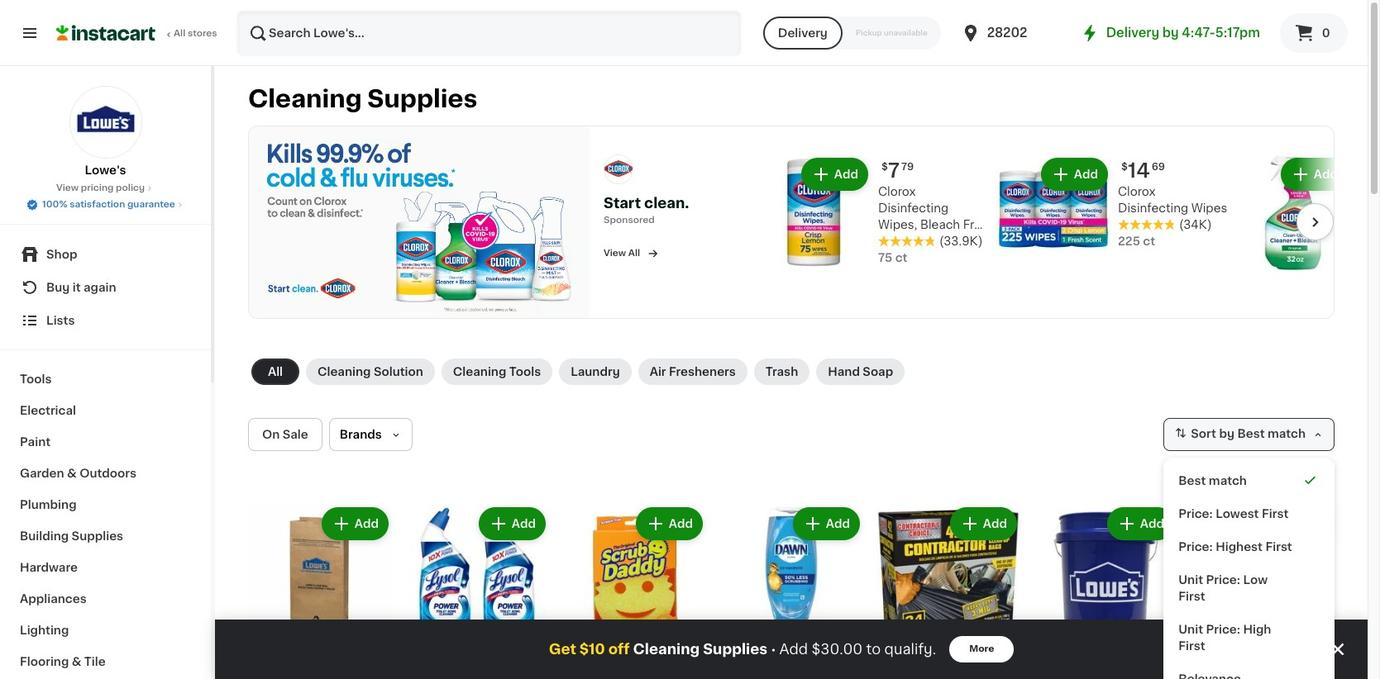 Task type: vqa. For each thing, say whether or not it's contained in the screenshot.
Coffee within Community Coffee Espresso + Cream Original Ready To Drink
no



Task type: describe. For each thing, give the bounding box(es) containing it.
(34k)
[[1179, 219, 1212, 231]]

sort by
[[1191, 428, 1235, 440]]

policy
[[116, 184, 145, 193]]

instacart logo image
[[56, 23, 155, 43]]

$30.00
[[812, 643, 863, 657]]

$10
[[580, 643, 605, 657]]

buy it again link
[[10, 271, 201, 304]]

4:47-
[[1182, 26, 1215, 39]]

disinfecting for 7
[[878, 203, 949, 214]]

clean.
[[644, 197, 689, 210]]

garden & outdoors link
[[10, 458, 201, 490]]

off
[[608, 643, 630, 657]]

product group containing $
[[1191, 504, 1335, 680]]

2 horizontal spatial all
[[628, 249, 640, 258]]

hand soap link
[[816, 359, 905, 385]]

by for delivery
[[1162, 26, 1179, 39]]

cleaning inside get $10 off cleaning supplies • add $30.00 to qualify.
[[633, 643, 700, 657]]

on
[[262, 429, 280, 441]]

best match inside option
[[1179, 475, 1247, 487]]

0 horizontal spatial tools
[[20, 374, 52, 385]]

cleaning for cleaning tools
[[453, 366, 506, 378]]

225
[[1118, 236, 1140, 248]]

supplies for cleaning supplies
[[367, 87, 477, 111]]

lowe's logo image
[[69, 86, 142, 159]]

bleach
[[920, 219, 960, 231]]

price: lowest first
[[1179, 508, 1289, 520]]

hardware
[[20, 562, 78, 574]]

cleaning for cleaning solution
[[318, 366, 371, 378]]

28202 button
[[961, 10, 1060, 56]]

best seller
[[882, 639, 923, 646]]

sort by list box
[[1164, 458, 1335, 680]]

unit price: low first option
[[1170, 564, 1328, 613]]

tools inside cleaning supplies main content
[[509, 366, 541, 378]]

high
[[1243, 624, 1271, 636]]

$ down get on the left of page
[[566, 662, 572, 672]]

flooring & tile link
[[10, 647, 201, 678]]

hand
[[828, 366, 860, 378]]

add link
[[1236, 155, 1380, 290]]

add button for first product group from the left
[[323, 509, 387, 539]]

price: inside unit price: low first
[[1206, 575, 1241, 586]]

add button for 6th product group from the right
[[480, 509, 544, 539]]

seller
[[901, 639, 923, 646]]

first inside unit price: high first
[[1179, 641, 1205, 652]]

building
[[20, 531, 69, 542]]

28202
[[987, 26, 1027, 39]]

delivery for delivery
[[778, 27, 828, 39]]

Best match Sort by field
[[1164, 418, 1335, 451]]

& for flooring
[[72, 657, 81, 668]]

soap
[[863, 366, 893, 378]]

flooring
[[20, 657, 69, 668]]

sort
[[1191, 428, 1216, 440]]

plumbing
[[20, 499, 77, 511]]

supplies inside get $10 off cleaning supplies • add $30.00 to qualify.
[[703, 643, 768, 657]]

best inside button
[[882, 639, 900, 646]]

kills 99.9% of cold & flu viruses. image
[[249, 127, 590, 318]]

$ 7 79
[[882, 162, 914, 181]]

unit for unit price: high first
[[1179, 624, 1203, 636]]

on sale
[[262, 429, 308, 441]]

air fresheners link
[[638, 359, 747, 385]]

trash
[[766, 366, 798, 378]]

14
[[1128, 162, 1150, 181]]

delivery by 4:47-5:17pm link
[[1080, 23, 1260, 43]]

spo
[[604, 216, 622, 225]]

disinfecting for 14
[[1118, 203, 1188, 214]]

delivery button
[[763, 17, 843, 50]]

unit price: high first option
[[1170, 613, 1328, 663]]

air
[[650, 366, 666, 378]]

7
[[888, 162, 900, 181]]

ct for 7
[[895, 253, 908, 264]]

lemon
[[912, 253, 952, 264]]

match inside option
[[1209, 475, 1247, 487]]

nsored
[[622, 216, 655, 225]]

$ 14 69
[[1121, 162, 1165, 181]]

add button for 4th product group from right
[[795, 509, 858, 539]]

qualify.
[[885, 643, 936, 657]]

satisfaction
[[70, 200, 125, 209]]

cleaning solution
[[318, 366, 423, 378]]

buy it again
[[46, 282, 116, 294]]

69
[[1152, 162, 1165, 172]]

first inside unit price: low first
[[1179, 591, 1205, 603]]

shop link
[[10, 238, 201, 271]]

it
[[73, 282, 81, 294]]

air fresheners
[[650, 366, 736, 378]]

plumbing link
[[10, 490, 201, 521]]

3 product group from the left
[[562, 504, 706, 680]]

laundry link
[[559, 359, 632, 385]]

appliances
[[20, 594, 87, 605]]

0
[[1322, 27, 1330, 39]]

lighting link
[[10, 615, 201, 647]]

best match option
[[1170, 465, 1328, 498]]

lowe's link
[[69, 86, 142, 179]]

4 product group from the left
[[719, 504, 863, 680]]

best seller button
[[877, 504, 1020, 680]]

$ inside $ 14 69
[[1121, 162, 1128, 172]]

100%
[[42, 200, 67, 209]]

price: highest first option
[[1170, 531, 1328, 564]]



Task type: locate. For each thing, give the bounding box(es) containing it.
tools link
[[10, 364, 201, 395]]

hand soap
[[828, 366, 893, 378]]

1 vertical spatial ct
[[895, 253, 908, 264]]

best down sort
[[1179, 475, 1206, 487]]

treatment tracker modal dialog
[[215, 620, 1368, 680]]

tile
[[84, 657, 106, 668]]

1 horizontal spatial delivery
[[1106, 26, 1159, 39]]

best match up the price: lowest first
[[1179, 475, 1247, 487]]

1 horizontal spatial view
[[604, 249, 626, 258]]

lowe's
[[85, 165, 126, 176]]

unit
[[1179, 575, 1203, 586], [1179, 624, 1203, 636]]

delivery inside button
[[778, 27, 828, 39]]

on sale button
[[248, 418, 322, 451]]

1 horizontal spatial supplies
[[367, 87, 477, 111]]

view up 100%
[[56, 184, 79, 193]]

1 horizontal spatial tools
[[509, 366, 541, 378]]

& right garden
[[67, 468, 77, 480]]

1 horizontal spatial wipes,
[[933, 236, 972, 248]]

get $10 off cleaning supplies • add $30.00 to qualify.
[[549, 643, 936, 657]]

tools left laundry in the left bottom of the page
[[509, 366, 541, 378]]

start
[[604, 197, 641, 210]]

view all
[[604, 249, 640, 258]]

view pricing policy
[[56, 184, 145, 193]]

get
[[549, 643, 576, 657]]

stores
[[188, 29, 217, 38]]

add button for third product group from left
[[637, 509, 701, 539]]

ct
[[1143, 236, 1155, 248], [895, 253, 908, 264]]

1 vertical spatial wipes,
[[933, 236, 972, 248]]

1 horizontal spatial ct
[[1143, 236, 1155, 248]]

0 button
[[1280, 13, 1348, 53]]

laundry
[[571, 366, 620, 378]]

1 vertical spatial best
[[1179, 475, 1206, 487]]

best inside option
[[1179, 475, 1206, 487]]

0 vertical spatial best match
[[1237, 428, 1306, 440]]

clorox for 14
[[1118, 186, 1156, 198]]

2 product group from the left
[[405, 504, 549, 680]]

1 horizontal spatial all
[[268, 366, 283, 378]]

2 horizontal spatial supplies
[[703, 643, 768, 657]]

lists
[[46, 315, 75, 327]]

$ inside the $ 7 79
[[882, 162, 888, 172]]

1 vertical spatial supplies
[[72, 531, 123, 542]]

option
[[1170, 663, 1328, 680]]

$ left 79
[[882, 162, 888, 172]]

0 vertical spatial unit
[[1179, 575, 1203, 586]]

best right to at the bottom
[[882, 639, 900, 646]]

0 horizontal spatial best
[[882, 639, 900, 646]]

best right sort by on the right bottom of the page
[[1237, 428, 1265, 440]]

by right sort
[[1219, 428, 1235, 440]]

by inside field
[[1219, 428, 1235, 440]]

$ inside "$" button
[[1194, 662, 1201, 672]]

electrical
[[20, 405, 76, 417]]

view for view all
[[604, 249, 626, 258]]

1 clorox from the left
[[878, 186, 916, 198]]

disinfecting inside clorox disinfecting wipes
[[1118, 203, 1188, 214]]

2 vertical spatial all
[[268, 366, 283, 378]]

all
[[174, 29, 185, 38], [628, 249, 640, 258], [268, 366, 283, 378]]

0 horizontal spatial all
[[174, 29, 185, 38]]

by
[[1162, 26, 1179, 39], [1219, 428, 1235, 440]]

lowest
[[1216, 508, 1259, 520]]

clorox inside clorox disinfecting wipes
[[1118, 186, 1156, 198]]

1 unit from the top
[[1179, 575, 1203, 586]]

100% satisfaction guarantee
[[42, 200, 175, 209]]

0 horizontal spatial supplies
[[72, 531, 123, 542]]

clorox for 7
[[878, 186, 916, 198]]

electrical link
[[10, 395, 201, 427]]

clorox down 14
[[1118, 186, 1156, 198]]

0 vertical spatial view
[[56, 184, 79, 193]]

0 horizontal spatial view
[[56, 184, 79, 193]]

cleaning inside cleaning solution link
[[318, 366, 371, 378]]

all for all
[[268, 366, 283, 378]]

cleaning inside cleaning tools link
[[453, 366, 506, 378]]

trash link
[[754, 359, 810, 385]]

clorox down the $ 7 79
[[878, 186, 916, 198]]

2 horizontal spatial best
[[1237, 428, 1265, 440]]

disinfecting up 225 ct
[[1118, 203, 1188, 214]]

cleaning inside clorox disinfecting wipes, bleach free cleaning wipes, crisp lemon
[[878, 236, 930, 248]]

match up best match option
[[1268, 428, 1306, 440]]

garden & outdoors
[[20, 468, 136, 480]]

$
[[882, 162, 888, 172], [1121, 162, 1128, 172], [566, 662, 572, 672], [1194, 662, 1201, 672]]

2 disinfecting from the left
[[1118, 203, 1188, 214]]

7 product group from the left
[[1191, 504, 1335, 680]]

all down "nsored" at the top
[[628, 249, 640, 258]]

1 horizontal spatial clorox
[[1118, 186, 1156, 198]]

add button for second product group from the right
[[1109, 509, 1173, 539]]

appliances link
[[10, 584, 201, 615]]

first down unit price: low first
[[1179, 641, 1205, 652]]

wipes, down bleach
[[933, 236, 972, 248]]

1 vertical spatial match
[[1209, 475, 1247, 487]]

0 vertical spatial supplies
[[367, 87, 477, 111]]

None search field
[[237, 10, 742, 56]]

add inside get $10 off cleaning supplies • add $30.00 to qualify.
[[779, 643, 808, 657]]

1 horizontal spatial disinfecting
[[1118, 203, 1188, 214]]

0 horizontal spatial ct
[[895, 253, 908, 264]]

&
[[67, 468, 77, 480], [72, 657, 81, 668]]

0 horizontal spatial delivery
[[778, 27, 828, 39]]

1 product group from the left
[[248, 504, 392, 680]]

price: left the lowest
[[1179, 508, 1213, 520]]

guarantee
[[127, 200, 175, 209]]

best match up best match option
[[1237, 428, 1306, 440]]

solution
[[374, 366, 423, 378]]

ct for 14
[[1143, 236, 1155, 248]]

start clean. spo nsored
[[604, 197, 689, 225]]

1 disinfecting from the left
[[878, 203, 949, 214]]

by for sort
[[1219, 428, 1235, 440]]

brands
[[340, 429, 382, 441]]

first right highest
[[1266, 541, 1292, 553]]

all link
[[251, 359, 299, 385]]

$ down unit price: high first
[[1194, 662, 1201, 672]]

6 product group from the left
[[1034, 504, 1178, 680]]

79
[[901, 162, 914, 172]]

pricing
[[81, 184, 114, 193]]

2 vertical spatial supplies
[[703, 643, 768, 657]]

cleaning supplies
[[248, 87, 477, 111]]

0 horizontal spatial match
[[1209, 475, 1247, 487]]

0 vertical spatial by
[[1162, 26, 1179, 39]]

shop
[[46, 249, 77, 260]]

brands button
[[329, 418, 412, 451]]

0 vertical spatial &
[[67, 468, 77, 480]]

unit for unit price: low first
[[1179, 575, 1203, 586]]

unit down price: highest first
[[1179, 575, 1203, 586]]

75 ct
[[878, 253, 908, 264]]

unit inside unit price: high first
[[1179, 624, 1203, 636]]

fresheners
[[669, 366, 736, 378]]

unit price: high first
[[1179, 624, 1271, 652]]

75
[[878, 253, 893, 264]]

tools up electrical
[[20, 374, 52, 385]]

first right the lowest
[[1262, 508, 1289, 520]]

add
[[834, 169, 858, 181], [1074, 169, 1098, 181], [1314, 169, 1338, 181], [355, 518, 379, 530], [512, 518, 536, 530], [669, 518, 693, 530], [826, 518, 850, 530], [983, 518, 1007, 530], [1140, 518, 1164, 530], [779, 643, 808, 657]]

ct right 75
[[895, 253, 908, 264]]

225 ct
[[1118, 236, 1155, 248]]

disinfecting inside clorox disinfecting wipes, bleach free cleaning wipes, crisp lemon
[[878, 203, 949, 214]]

best inside field
[[1237, 428, 1265, 440]]

ct right '225'
[[1143, 236, 1155, 248]]

0 vertical spatial ct
[[1143, 236, 1155, 248]]

(33.9k)
[[939, 236, 983, 248]]

all left the stores
[[174, 29, 185, 38]]

wipes, up crisp
[[878, 219, 917, 231]]

supplies for building supplies
[[72, 531, 123, 542]]

paint link
[[10, 427, 201, 458]]

1 horizontal spatial match
[[1268, 428, 1306, 440]]

100% satisfaction guarantee button
[[26, 195, 185, 212]]

view for view pricing policy
[[56, 184, 79, 193]]

unit price: low first
[[1179, 575, 1268, 603]]

tools
[[509, 366, 541, 378], [20, 374, 52, 385]]

$ button
[[1191, 504, 1335, 680]]

view down spo
[[604, 249, 626, 258]]

view pricing policy link
[[56, 182, 155, 195]]

0 horizontal spatial disinfecting
[[878, 203, 949, 214]]

match inside field
[[1268, 428, 1306, 440]]

cleaning for cleaning supplies
[[248, 87, 362, 111]]

price: highest first
[[1179, 541, 1292, 553]]

unit down unit price: low first
[[1179, 624, 1203, 636]]

& inside the flooring & tile link
[[72, 657, 81, 668]]

1 horizontal spatial by
[[1219, 428, 1235, 440]]

cleaning supplies main content
[[215, 66, 1380, 680]]

$ left 69
[[1121, 162, 1128, 172]]

cleaning tools
[[453, 366, 541, 378]]

best match
[[1237, 428, 1306, 440], [1179, 475, 1247, 487]]

lists link
[[10, 304, 201, 337]]

0 vertical spatial wipes,
[[878, 219, 917, 231]]

free
[[963, 219, 989, 231]]

add button inside the add link
[[1282, 160, 1346, 190]]

0 horizontal spatial by
[[1162, 26, 1179, 39]]

& left tile
[[72, 657, 81, 668]]

building supplies
[[20, 531, 123, 542]]

5:17pm
[[1215, 26, 1260, 39]]

disinfecting up bleach
[[878, 203, 949, 214]]

2 unit from the top
[[1179, 624, 1203, 636]]

delivery by 4:47-5:17pm
[[1106, 26, 1260, 39]]

0 horizontal spatial wipes,
[[878, 219, 917, 231]]

2 clorox from the left
[[1118, 186, 1156, 198]]

5 product group from the left
[[877, 504, 1020, 680]]

clorox image
[[604, 155, 633, 185]]

2 vertical spatial best
[[882, 639, 900, 646]]

lighting
[[20, 625, 69, 637]]

wipes
[[1191, 203, 1228, 214]]

price: left low at the right bottom
[[1206, 575, 1241, 586]]

flooring & tile
[[20, 657, 106, 668]]

1 vertical spatial view
[[604, 249, 626, 258]]

to
[[866, 643, 881, 657]]

19
[[588, 662, 599, 672]]

disinfecting
[[878, 203, 949, 214], [1118, 203, 1188, 214]]

first
[[1262, 508, 1289, 520], [1266, 541, 1292, 553], [1179, 591, 1205, 603], [1179, 641, 1205, 652]]

best match inside field
[[1237, 428, 1306, 440]]

1 vertical spatial best match
[[1179, 475, 1247, 487]]

more
[[969, 645, 994, 654]]

price: lowest first option
[[1170, 498, 1328, 531]]

garden
[[20, 468, 64, 480]]

building supplies link
[[10, 521, 201, 552]]

0 vertical spatial match
[[1268, 428, 1306, 440]]

view inside cleaning supplies main content
[[604, 249, 626, 258]]

supplies
[[367, 87, 477, 111], [72, 531, 123, 542], [703, 643, 768, 657]]

all for all stores
[[174, 29, 185, 38]]

clorox
[[878, 186, 916, 198], [1118, 186, 1156, 198]]

cleaning solution link
[[306, 359, 435, 385]]

highest
[[1216, 541, 1263, 553]]

0 vertical spatial all
[[174, 29, 185, 38]]

unit inside unit price: low first
[[1179, 575, 1203, 586]]

clorox disinfecting wipes
[[1118, 186, 1228, 214]]

& inside garden & outdoors link
[[67, 468, 77, 480]]

match
[[1268, 428, 1306, 440], [1209, 475, 1247, 487]]

first up unit price: high first
[[1179, 591, 1205, 603]]

price: left high
[[1206, 624, 1241, 636]]

1 vertical spatial all
[[628, 249, 640, 258]]

1 vertical spatial &
[[72, 657, 81, 668]]

delivery for delivery by 4:47-5:17pm
[[1106, 26, 1159, 39]]

buy
[[46, 282, 70, 294]]

product group
[[248, 504, 392, 680], [405, 504, 549, 680], [562, 504, 706, 680], [719, 504, 863, 680], [877, 504, 1020, 680], [1034, 504, 1178, 680], [1191, 504, 1335, 680]]

clorox inside clorox disinfecting wipes, bleach free cleaning wipes, crisp lemon
[[878, 186, 916, 198]]

by left 4:47- at right top
[[1162, 26, 1179, 39]]

$5.29 element
[[1034, 655, 1178, 680]]

more button
[[950, 637, 1014, 663]]

price: inside unit price: high first
[[1206, 624, 1241, 636]]

add button
[[803, 160, 867, 190], [1043, 160, 1106, 190], [1282, 160, 1346, 190], [323, 509, 387, 539], [480, 509, 544, 539], [637, 509, 701, 539], [795, 509, 858, 539], [952, 509, 1016, 539], [1109, 509, 1173, 539]]

0 horizontal spatial clorox
[[878, 186, 916, 198]]

Search field
[[238, 12, 740, 55]]

sale
[[283, 429, 308, 441]]

& for garden
[[67, 468, 77, 480]]

1 vertical spatial unit
[[1179, 624, 1203, 636]]

service type group
[[763, 17, 941, 50]]

match up the price: lowest first
[[1209, 475, 1247, 487]]

outdoors
[[80, 468, 136, 480]]

1 vertical spatial by
[[1219, 428, 1235, 440]]

price: left highest
[[1179, 541, 1213, 553]]

add button for 5th product group from the left
[[952, 509, 1016, 539]]

1 horizontal spatial best
[[1179, 475, 1206, 487]]

0 vertical spatial best
[[1237, 428, 1265, 440]]

$6.19 element
[[405, 655, 549, 680]]

all up the on
[[268, 366, 283, 378]]



